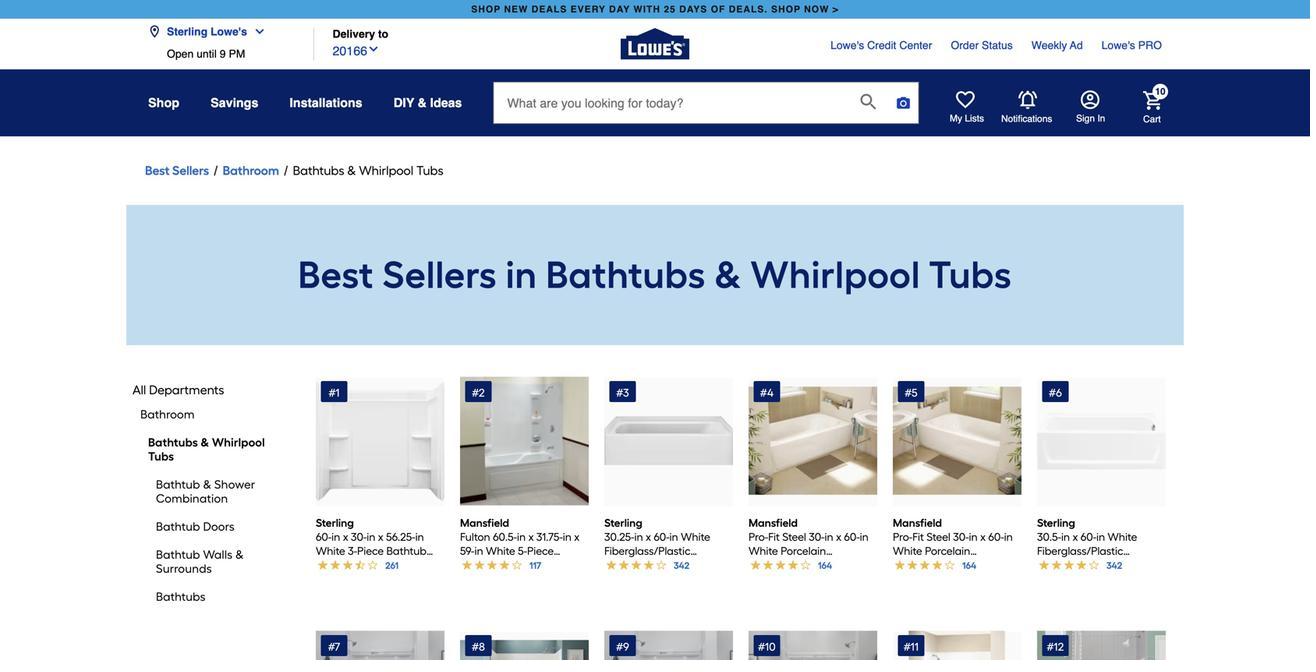 Task type: locate. For each thing, give the bounding box(es) containing it.
lowe's inside 'lowe's credit center' link
[[831, 39, 865, 51]]

bathroom link down savings "button"
[[223, 161, 279, 180]]

1 white from the left
[[316, 545, 345, 558]]

lowe's left pro
[[1102, 39, 1136, 51]]

4 stars image containing 117
[[460, 558, 542, 575]]

#12
[[1047, 641, 1065, 654]]

sterling 30.25-in x 60-in white fiberglass/plastic composite alcove soaking bathtub (left drain) #71171810-0 image
[[605, 377, 733, 506]]

white down 60.5-
[[486, 545, 516, 558]]

x left 31.75-
[[529, 531, 534, 544]]

5-
[[518, 545, 527, 558]]

0 horizontal spatial 342
[[674, 561, 690, 572]]

mansfield richland 60.5-in x 31.75-in x 59-in white 5-piece bathtub back wall panel #807138-000-129-000 image
[[893, 631, 1022, 661]]

3 mansfield from the left
[[893, 517, 942, 530]]

1 164 from the left
[[818, 561, 832, 572]]

x right 31.75-
[[574, 531, 580, 544]]

mansfield inside 'mansfield fulton 60.5-in x 31.75-in x 59-in white 5-piece bathtub back wall panel'
[[460, 517, 509, 530]]

days
[[680, 4, 708, 15]]

x left '30-'
[[343, 531, 348, 544]]

1 vertical spatial bathroom
[[140, 408, 195, 422]]

mansfield
[[460, 517, 509, 530], [749, 517, 798, 530], [893, 517, 942, 530]]

0 horizontal spatial mansfield link
[[749, 516, 878, 559]]

0 horizontal spatial bathtubs & whirlpool tubs link
[[148, 436, 289, 468]]

3 4 stars image from the left
[[749, 558, 833, 575]]

0 vertical spatial bathtubs & whirlpool tubs link
[[293, 161, 444, 180]]

sterling 60-in x 30-in x 56.25-in white 3-piece bathtub surround
[[316, 517, 427, 572]]

shop
[[148, 96, 179, 110]]

0 vertical spatial bathroom
[[223, 163, 279, 178]]

combination
[[156, 492, 228, 506]]

0 horizontal spatial sellers
[[172, 163, 209, 178]]

2 white from the left
[[486, 545, 516, 558]]

tubs for the top bathtubs & whirlpool tubs link
[[417, 163, 444, 178]]

60.5-
[[493, 531, 517, 544]]

1 vertical spatial whirlpool
[[751, 253, 921, 298]]

delta everedge 32-in x 60-in x 61-in high gloss white 3-piece bathtub surround #b23207-6032-wh image
[[316, 631, 445, 661]]

bathtub down 59-
[[460, 559, 500, 572]]

None search field
[[493, 82, 919, 138]]

open
[[167, 48, 194, 60]]

lowe's inside sterling lowe's button
[[211, 25, 247, 38]]

1 vertical spatial sellers
[[383, 253, 497, 298]]

lowe's up 9
[[211, 25, 247, 38]]

>
[[833, 4, 839, 15]]

shop left new
[[471, 4, 501, 15]]

0 vertical spatial sellers
[[172, 163, 209, 178]]

0 vertical spatial bathtubs & whirlpool tubs
[[293, 163, 444, 178]]

mansfield link for #4
[[749, 516, 878, 559]]

1 horizontal spatial bathtubs & whirlpool tubs link
[[293, 161, 444, 180]]

bathtub inside bathtub walls & surrounds
[[156, 548, 200, 562]]

0 vertical spatial bathroom link
[[223, 161, 279, 180]]

credit
[[868, 39, 897, 51]]

in
[[1098, 113, 1106, 124]]

sterling link for #6
[[1038, 516, 1166, 559]]

weekly ad link
[[1032, 37, 1083, 53]]

4 stars image for #2
[[460, 558, 542, 575]]

bathroom link
[[223, 161, 279, 180], [140, 408, 289, 426]]

lowe's home improvement account image
[[1081, 90, 1100, 109]]

bathtub down bathtub doors
[[156, 548, 200, 562]]

in
[[506, 253, 537, 298], [332, 531, 340, 544], [367, 531, 376, 544], [415, 531, 424, 544], [517, 531, 526, 544], [563, 531, 572, 544], [475, 545, 483, 558]]

2 horizontal spatial lowe's
[[1102, 39, 1136, 51]]

9
[[220, 48, 226, 60]]

lowe's inside lowe's pro link
[[1102, 39, 1136, 51]]

0 horizontal spatial lowe's
[[211, 25, 247, 38]]

bathtub for bathtub & shower combination
[[156, 478, 200, 492]]

departments
[[149, 383, 224, 398]]

center
[[900, 39, 933, 51]]

bathtub
[[156, 478, 200, 492], [156, 520, 200, 534], [387, 545, 427, 558], [156, 548, 200, 562], [460, 559, 500, 572]]

2 piece from the left
[[527, 545, 554, 558]]

0 vertical spatial whirlpool
[[359, 163, 414, 178]]

0 horizontal spatial whirlpool
[[212, 436, 265, 450]]

2 164 from the left
[[963, 561, 977, 572]]

mansfield link
[[749, 516, 878, 559], [893, 516, 1022, 559]]

1 4 stars image from the left
[[460, 558, 542, 575]]

1 horizontal spatial tubs
[[417, 163, 444, 178]]

1 horizontal spatial lowe's
[[831, 39, 865, 51]]

lowe's
[[211, 25, 247, 38], [831, 39, 865, 51], [1102, 39, 1136, 51]]

camera image
[[896, 95, 912, 111]]

1 horizontal spatial bathtubs & whirlpool tubs
[[293, 163, 444, 178]]

sterling link
[[605, 516, 733, 559], [1038, 516, 1166, 559]]

0 horizontal spatial mansfield
[[460, 517, 509, 530]]

164 for #4
[[818, 561, 832, 572]]

whirlpool inside bathtubs & whirlpool tubs
[[212, 436, 265, 450]]

1 horizontal spatial shop
[[772, 4, 801, 15]]

60-
[[316, 531, 332, 544]]

shop new deals every day with 25 days of deals. shop now >
[[471, 4, 839, 15]]

my lists
[[950, 113, 985, 124]]

bathtubs & whirlpool tubs down "diy"
[[293, 163, 444, 178]]

whirlpool for bottommost bathtubs & whirlpool tubs link
[[212, 436, 265, 450]]

chevron down image
[[367, 43, 380, 55]]

0 horizontal spatial white
[[316, 545, 345, 558]]

bathroom down savings "button"
[[223, 163, 279, 178]]

1 horizontal spatial 164
[[963, 561, 977, 572]]

1 vertical spatial bathtubs & whirlpool tubs
[[148, 436, 265, 464]]

1 horizontal spatial best
[[298, 253, 374, 298]]

1 horizontal spatial 342
[[1107, 561, 1123, 572]]

1 horizontal spatial sellers
[[383, 253, 497, 298]]

10
[[1156, 86, 1166, 97]]

1 sterling link from the left
[[605, 516, 733, 559]]

1 horizontal spatial whirlpool
[[359, 163, 414, 178]]

& inside bathtub & shower combination
[[203, 478, 212, 492]]

bathtubs & whirlpool tubs up bathtub & shower combination
[[148, 436, 265, 464]]

american standard elevate 30-in x 60-in arctic white 3-piece bathtub wall panel kit #2947bwt60.011 image
[[460, 631, 589, 661]]

mansfield pro-fit steel 30-in x 60-in white porcelain enameled steel alcove soaking bathtub (left drain) #low-3365-00 image
[[893, 377, 1022, 506]]

deals.
[[729, 4, 768, 15]]

bathtub up bathtub doors
[[156, 478, 200, 492]]

2 horizontal spatial tubs
[[929, 253, 1012, 298]]

1 piece from the left
[[357, 545, 384, 558]]

day
[[609, 4, 630, 15]]

2 mansfield link from the left
[[893, 516, 1022, 559]]

x left 56.25-
[[378, 531, 384, 544]]

bathtubs & whirlpool tubs link
[[293, 161, 444, 180], [148, 436, 289, 468]]

1 342 from the left
[[674, 561, 690, 572]]

lowe's left the credit on the top right of page
[[831, 39, 865, 51]]

3.5 stars image
[[316, 558, 399, 575]]

delta everedge 60-in x 32-in high gloss white high-impact polystyrene oval alcove soaking bathtub (left drain) #b23607-6032l-wh image
[[605, 631, 733, 661]]

2 x from the left
[[378, 531, 384, 544]]

piece down '30-'
[[357, 545, 384, 558]]

#3
[[616, 387, 629, 400]]

piece inside sterling 60-in x 30-in x 56.25-in white 3-piece bathtub surround
[[357, 545, 384, 558]]

x
[[343, 531, 348, 544], [378, 531, 384, 544], [529, 531, 534, 544], [574, 531, 580, 544]]

bathtub inside sterling 60-in x 30-in x 56.25-in white 3-piece bathtub surround
[[387, 545, 427, 558]]

4 stars image for #3
[[605, 558, 691, 575]]

1 horizontal spatial mansfield link
[[893, 516, 1022, 559]]

0 horizontal spatial 164
[[818, 561, 832, 572]]

shop left now
[[772, 4, 801, 15]]

2 vertical spatial tubs
[[148, 450, 174, 464]]

best for best sellers
[[145, 163, 170, 178]]

bathtubs
[[293, 163, 344, 178], [546, 253, 706, 298], [148, 436, 198, 450], [156, 591, 206, 605]]

59-
[[460, 545, 475, 558]]

bathroom down all departments
[[140, 408, 195, 422]]

whirlpool
[[359, 163, 414, 178], [751, 253, 921, 298], [212, 436, 265, 450]]

0 horizontal spatial best
[[145, 163, 170, 178]]

4 4 stars image from the left
[[893, 558, 978, 575]]

sterling inside sterling 60-in x 30-in x 56.25-in white 3-piece bathtub surround
[[316, 517, 354, 530]]

diy & ideas
[[394, 96, 462, 110]]

0 horizontal spatial sterling link
[[605, 516, 733, 559]]

best sellers in bathtubs & whirlpool tubs
[[298, 253, 1012, 298]]

sterling
[[167, 25, 208, 38], [316, 517, 354, 530], [605, 517, 643, 530], [1038, 517, 1076, 530]]

tubs inside bathtubs & whirlpool tubs
[[148, 450, 174, 464]]

0 horizontal spatial tubs
[[148, 450, 174, 464]]

sellers
[[172, 163, 209, 178], [383, 253, 497, 298]]

2 shop from the left
[[772, 4, 801, 15]]

bathtub inside bathtub & shower combination
[[156, 478, 200, 492]]

sellers for best sellers
[[172, 163, 209, 178]]

0 horizontal spatial bathroom
[[140, 408, 195, 422]]

bathtub down 56.25-
[[387, 545, 427, 558]]

best for best sellers in bathtubs & whirlpool tubs
[[298, 253, 374, 298]]

bathroom link down the departments
[[140, 408, 289, 426]]

white inside sterling 60-in x 30-in x 56.25-in white 3-piece bathtub surround
[[316, 545, 345, 558]]

2 mansfield from the left
[[749, 517, 798, 530]]

installations button
[[290, 89, 363, 117]]

lowe's pro
[[1102, 39, 1162, 51]]

delivery to
[[333, 28, 389, 40]]

3 x from the left
[[529, 531, 534, 544]]

2 4 stars image from the left
[[605, 558, 691, 575]]

lowe's for lowe's pro
[[1102, 39, 1136, 51]]

bathtubs & whirlpool tubs link down "diy"
[[293, 161, 444, 180]]

0 horizontal spatial bathtubs & whirlpool tubs
[[148, 436, 265, 464]]

now
[[804, 4, 830, 15]]

1 horizontal spatial white
[[486, 545, 516, 558]]

sign
[[1077, 113, 1095, 124]]

white
[[316, 545, 345, 558], [486, 545, 516, 558]]

164
[[818, 561, 832, 572], [963, 561, 977, 572]]

2 sterling link from the left
[[1038, 516, 1166, 559]]

1 mansfield link from the left
[[749, 516, 878, 559]]

notifications
[[1002, 113, 1053, 124]]

#4
[[760, 387, 774, 400]]

#9
[[616, 641, 630, 654]]

#6
[[1049, 387, 1063, 400]]

lowe's credit center
[[831, 39, 933, 51]]

0 vertical spatial best
[[145, 163, 170, 178]]

sign in button
[[1077, 90, 1106, 125]]

white down 60- at the left bottom of page
[[316, 545, 345, 558]]

lowe's for lowe's credit center
[[831, 39, 865, 51]]

1 mansfield from the left
[[460, 517, 509, 530]]

4 stars image
[[460, 558, 542, 575], [605, 558, 691, 575], [749, 558, 833, 575], [893, 558, 978, 575], [1038, 558, 1124, 575]]

mansfield for #5
[[893, 517, 942, 530]]

&
[[418, 96, 427, 110], [347, 163, 356, 178], [715, 253, 742, 298], [201, 436, 209, 450], [203, 478, 212, 492], [236, 548, 244, 562]]

sterling 30.5-in x 60-in white fiberglass/plastic composite alcove soaking bathtub (right drain) #71171820-0 image
[[1038, 377, 1166, 506]]

shop
[[471, 4, 501, 15], [772, 4, 801, 15]]

bathtubs & whirlpool tubs link up shower
[[148, 436, 289, 468]]

0 horizontal spatial shop
[[471, 4, 501, 15]]

piece up the wall
[[527, 545, 554, 558]]

2 vertical spatial whirlpool
[[212, 436, 265, 450]]

164 for #5
[[963, 561, 977, 572]]

5 4 stars image from the left
[[1038, 558, 1124, 575]]

1 horizontal spatial piece
[[527, 545, 554, 558]]

0 horizontal spatial piece
[[357, 545, 384, 558]]

chevron down image
[[247, 25, 266, 38]]

1 vertical spatial bathroom link
[[140, 408, 289, 426]]

1 horizontal spatial sterling link
[[1038, 516, 1166, 559]]

bathtub down combination
[[156, 520, 200, 534]]

1 horizontal spatial mansfield
[[749, 517, 798, 530]]

best
[[145, 163, 170, 178], [298, 253, 374, 298]]

bathtubs & whirlpool tubs for bottommost bathtubs & whirlpool tubs link
[[148, 436, 265, 464]]

installations
[[290, 96, 363, 110]]

1 horizontal spatial bathroom
[[223, 163, 279, 178]]

4 x from the left
[[574, 531, 580, 544]]

2 342 from the left
[[1107, 561, 1123, 572]]

2 horizontal spatial mansfield
[[893, 517, 942, 530]]

1 vertical spatial best
[[298, 253, 374, 298]]

whirlpool for the top bathtubs & whirlpool tubs link
[[359, 163, 414, 178]]

1 shop from the left
[[471, 4, 501, 15]]

0 vertical spatial tubs
[[417, 163, 444, 178]]

ad
[[1070, 39, 1083, 51]]



Task type: vqa. For each thing, say whether or not it's contained in the screenshot.
oven.
no



Task type: describe. For each thing, give the bounding box(es) containing it.
sterling 60-in x 30-in x 56.25-in white 3-piece bathtub surround #71374800-0 image
[[316, 377, 445, 506]]

lowe's pro link
[[1102, 37, 1162, 53]]

location image
[[148, 25, 161, 38]]

my
[[950, 113, 963, 124]]

bathtub walls & surrounds
[[156, 548, 244, 577]]

bathtub & shower combination
[[156, 478, 255, 506]]

& inside bathtub walls & surrounds
[[236, 548, 244, 562]]

lowe's credit center link
[[831, 37, 933, 53]]

all departments link
[[133, 383, 224, 398]]

4 stars image for #4
[[749, 558, 833, 575]]

3-
[[348, 545, 357, 558]]

weekly
[[1032, 39, 1068, 51]]

30-
[[351, 531, 367, 544]]

all departments
[[133, 383, 224, 398]]

fulton
[[460, 531, 491, 544]]

walls
[[203, 548, 233, 562]]

with
[[634, 4, 661, 15]]

deals
[[532, 4, 567, 15]]

mansfield fulton 60.5-in x 31.75-in x 59-in white 5-piece bathtub back wall panel #807137-000-129-000 image
[[460, 377, 589, 506]]

bathtub doors
[[156, 520, 235, 534]]

sign in
[[1077, 113, 1106, 124]]

my lists link
[[950, 90, 985, 125]]

20166 button
[[333, 40, 380, 60]]

shop new deals every day with 25 days of deals. shop now > link
[[468, 0, 842, 19]]

bathtub for bathtub walls & surrounds
[[156, 548, 200, 562]]

261
[[385, 561, 399, 572]]

#8
[[472, 641, 485, 654]]

search image
[[861, 94, 876, 109]]

order status link
[[951, 37, 1013, 53]]

mansfield fulton 60.5-in x 31.75-in x 59-in white 5-piece bathtub back wall panel
[[460, 517, 582, 572]]

delivery
[[333, 28, 375, 40]]

best sellers link
[[145, 161, 209, 180]]

bathtubs & whirlpool tubs for the top bathtubs & whirlpool tubs link
[[293, 163, 444, 178]]

#1
[[329, 387, 340, 400]]

doors
[[203, 520, 235, 534]]

tubs for bottommost bathtubs & whirlpool tubs link
[[148, 450, 174, 464]]

lists
[[965, 113, 985, 124]]

of
[[711, 4, 726, 15]]

shop button
[[148, 89, 179, 117]]

bathtub doors link
[[156, 520, 289, 538]]

1 vertical spatial tubs
[[929, 253, 1012, 298]]

20166
[[333, 44, 367, 58]]

342 for #3
[[674, 561, 690, 572]]

1 x from the left
[[343, 531, 348, 544]]

Search Query text field
[[494, 83, 848, 123]]

back
[[503, 559, 528, 572]]

sterling link for #3
[[605, 516, 733, 559]]

mansfield link for #5
[[893, 516, 1022, 559]]

lowe's home improvement lists image
[[956, 90, 975, 109]]

weekly ad
[[1032, 39, 1083, 51]]

4 stars image for #6
[[1038, 558, 1124, 575]]

order
[[951, 39, 979, 51]]

surround
[[316, 559, 362, 572]]

2 horizontal spatial whirlpool
[[751, 253, 921, 298]]

1 vertical spatial bathtubs & whirlpool tubs link
[[148, 436, 289, 468]]

mansfield pro-fit steel 30-in x 60-in white porcelain enameled steel alcove soaking bathtub (right drain) #low-3364-00 image
[[749, 377, 878, 506]]

bathtubs link
[[156, 591, 289, 609]]

sterling inside sterling lowe's button
[[167, 25, 208, 38]]

342 for #6
[[1107, 561, 1123, 572]]

lowe's home improvement logo image
[[621, 10, 690, 78]]

lowe's home improvement cart image
[[1144, 91, 1162, 110]]

wall
[[530, 559, 552, 572]]

#2
[[472, 387, 485, 400]]

4 stars image for #5
[[893, 558, 978, 575]]

sterling lowe's
[[167, 25, 247, 38]]

savings button
[[211, 89, 259, 117]]

cart
[[1144, 114, 1161, 125]]

status
[[982, 39, 1013, 51]]

#10
[[758, 641, 776, 654]]

delta everedge 60-in x 32-in high gloss white high-impact polystyrene oval alcove soaking bathtub (right drain) #b23607-6032r-wh image
[[749, 631, 878, 661]]

pm
[[229, 48, 245, 60]]

diy & ideas button
[[394, 89, 462, 117]]

bathtub walls & surrounds link
[[156, 548, 289, 580]]

savings
[[211, 96, 259, 110]]

31.75-
[[537, 531, 563, 544]]

56.25-
[[386, 531, 415, 544]]

piece inside 'mansfield fulton 60.5-in x 31.75-in x 59-in white 5-piece bathtub back wall panel'
[[527, 545, 554, 558]]

#11
[[904, 641, 919, 654]]

white inside 'mansfield fulton 60.5-in x 31.75-in x 59-in white 5-piece bathtub back wall panel'
[[486, 545, 516, 558]]

sellers for best sellers in bathtubs & whirlpool tubs
[[383, 253, 497, 298]]

#5
[[905, 387, 918, 400]]

panel
[[555, 559, 582, 572]]

best sellers
[[145, 163, 209, 178]]

mansfield for #4
[[749, 517, 798, 530]]

until
[[197, 48, 217, 60]]

order status
[[951, 39, 1013, 51]]

117
[[530, 561, 542, 572]]

diy
[[394, 96, 414, 110]]

surrounds
[[156, 562, 212, 577]]

new
[[504, 4, 528, 15]]

every
[[571, 4, 606, 15]]

bathtub inside 'mansfield fulton 60.5-in x 31.75-in x 59-in white 5-piece bathtub back wall panel'
[[460, 559, 500, 572]]

& inside button
[[418, 96, 427, 110]]

all
[[133, 383, 146, 398]]

to
[[378, 28, 389, 40]]

#7
[[328, 641, 340, 654]]

shower
[[214, 478, 255, 492]]

lowe's home improvement notification center image
[[1019, 91, 1038, 109]]

open until 9 pm
[[167, 48, 245, 60]]

sterling 60-in x 32-in x 54-in white 3-piece bathtub surround #71324800-0 image
[[1038, 631, 1166, 661]]

sterling lowe's button
[[148, 16, 272, 48]]

bathtub for bathtub doors
[[156, 520, 200, 534]]

bathtub & shower combination link
[[156, 478, 289, 510]]

25
[[664, 4, 676, 15]]



